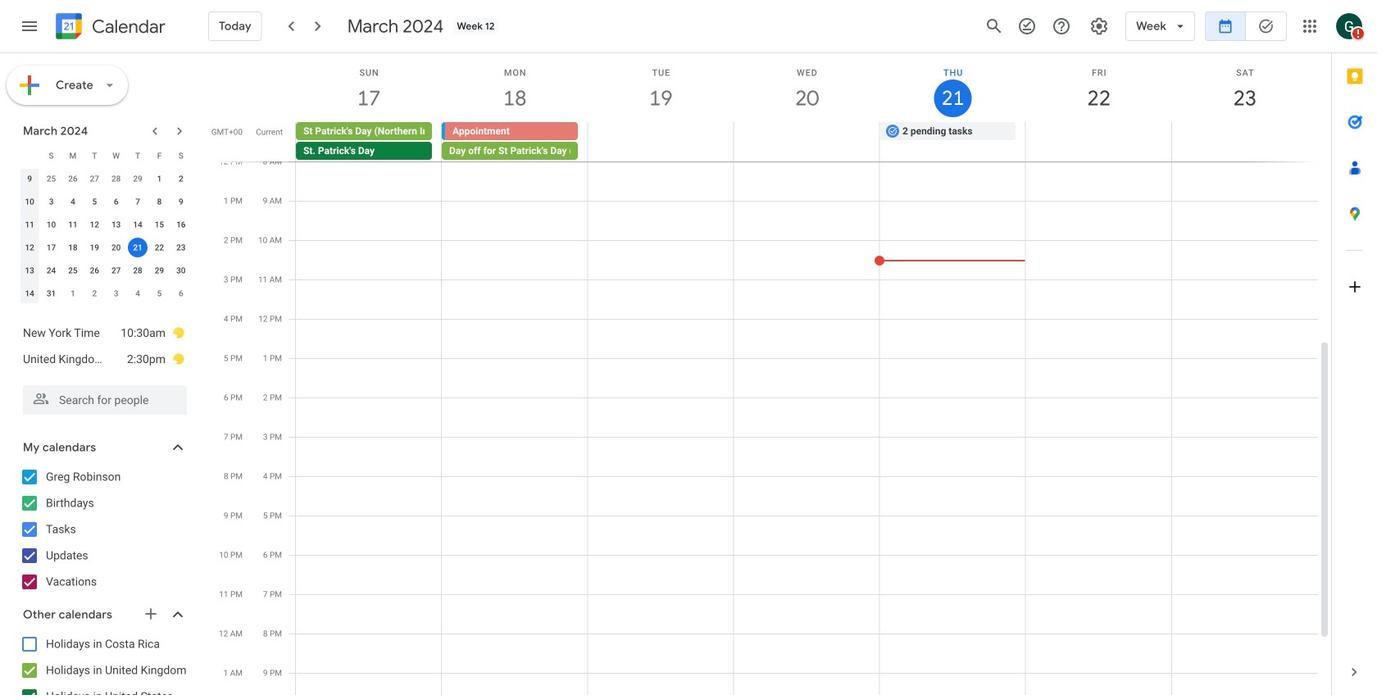 Task type: vqa. For each thing, say whether or not it's contained in the screenshot.
PLAY
no



Task type: describe. For each thing, give the bounding box(es) containing it.
settings menu image
[[1090, 16, 1110, 36]]

add other calendars image
[[143, 606, 159, 622]]

main drawer image
[[20, 16, 39, 36]]

february 28 element
[[106, 169, 126, 189]]

column header inside 'march 2024' grid
[[19, 144, 40, 167]]

23 element
[[171, 238, 191, 258]]

february 26 element
[[63, 169, 83, 189]]

calendar element
[[52, 10, 166, 46]]

5 element
[[85, 192, 104, 212]]

7 element
[[128, 192, 148, 212]]

17 element
[[41, 238, 61, 258]]

my calendars list
[[3, 464, 203, 595]]

13 element
[[106, 215, 126, 235]]

20 element
[[106, 238, 126, 258]]

february 29 element
[[128, 169, 148, 189]]

11 element
[[63, 215, 83, 235]]

april 4 element
[[128, 284, 148, 303]]

29 element
[[150, 261, 169, 280]]

27 element
[[106, 261, 126, 280]]

24 element
[[41, 261, 61, 280]]

25 element
[[63, 261, 83, 280]]

22 element
[[150, 238, 169, 258]]

31 element
[[41, 284, 61, 303]]

other calendars list
[[3, 631, 203, 695]]

21, today element
[[128, 238, 148, 258]]



Task type: locate. For each thing, give the bounding box(es) containing it.
heading inside calendar element
[[89, 17, 166, 36]]

26 element
[[85, 261, 104, 280]]

list
[[7, 313, 200, 379]]

april 6 element
[[171, 284, 191, 303]]

march 2024 grid
[[16, 144, 192, 305]]

heading
[[89, 17, 166, 36]]

column header
[[19, 144, 40, 167]]

28 element
[[128, 261, 148, 280]]

3 element
[[41, 192, 61, 212]]

16 element
[[171, 215, 191, 235]]

30 element
[[171, 261, 191, 280]]

cell
[[296, 122, 442, 162], [442, 122, 588, 162], [588, 122, 734, 162], [734, 122, 880, 162], [1026, 122, 1172, 162], [1172, 122, 1318, 162], [127, 236, 149, 259]]

february 25 element
[[41, 169, 61, 189]]

1 element
[[150, 169, 169, 189]]

february 27 element
[[85, 169, 104, 189]]

6 element
[[106, 192, 126, 212]]

list item
[[23, 320, 185, 346], [23, 346, 185, 372]]

2 list item from the top
[[23, 346, 185, 372]]

april 5 element
[[150, 284, 169, 303]]

14 element
[[128, 215, 148, 235]]

cell inside 'march 2024' grid
[[127, 236, 149, 259]]

tab list
[[1333, 53, 1378, 650]]

row group
[[19, 167, 192, 305]]

9 element
[[171, 192, 191, 212]]

8 element
[[150, 192, 169, 212]]

list item up search for people text box
[[23, 346, 185, 372]]

april 1 element
[[63, 284, 83, 303]]

Search for people text field
[[33, 385, 177, 415]]

april 2 element
[[85, 284, 104, 303]]

1 list item from the top
[[23, 320, 185, 346]]

12 element
[[85, 215, 104, 235]]

19 element
[[85, 238, 104, 258]]

15 element
[[150, 215, 169, 235]]

18 element
[[63, 238, 83, 258]]

list item down april 2 element
[[23, 320, 185, 346]]

grid
[[210, 53, 1332, 695]]

10 element
[[41, 215, 61, 235]]

4 element
[[63, 192, 83, 212]]

april 3 element
[[106, 284, 126, 303]]

None search field
[[0, 379, 203, 415]]

row group inside 'march 2024' grid
[[19, 167, 192, 305]]

2 element
[[171, 169, 191, 189]]

row
[[289, 122, 1332, 162], [19, 144, 192, 167], [19, 167, 192, 190], [19, 190, 192, 213], [19, 213, 192, 236], [19, 236, 192, 259], [19, 259, 192, 282], [19, 282, 192, 305]]



